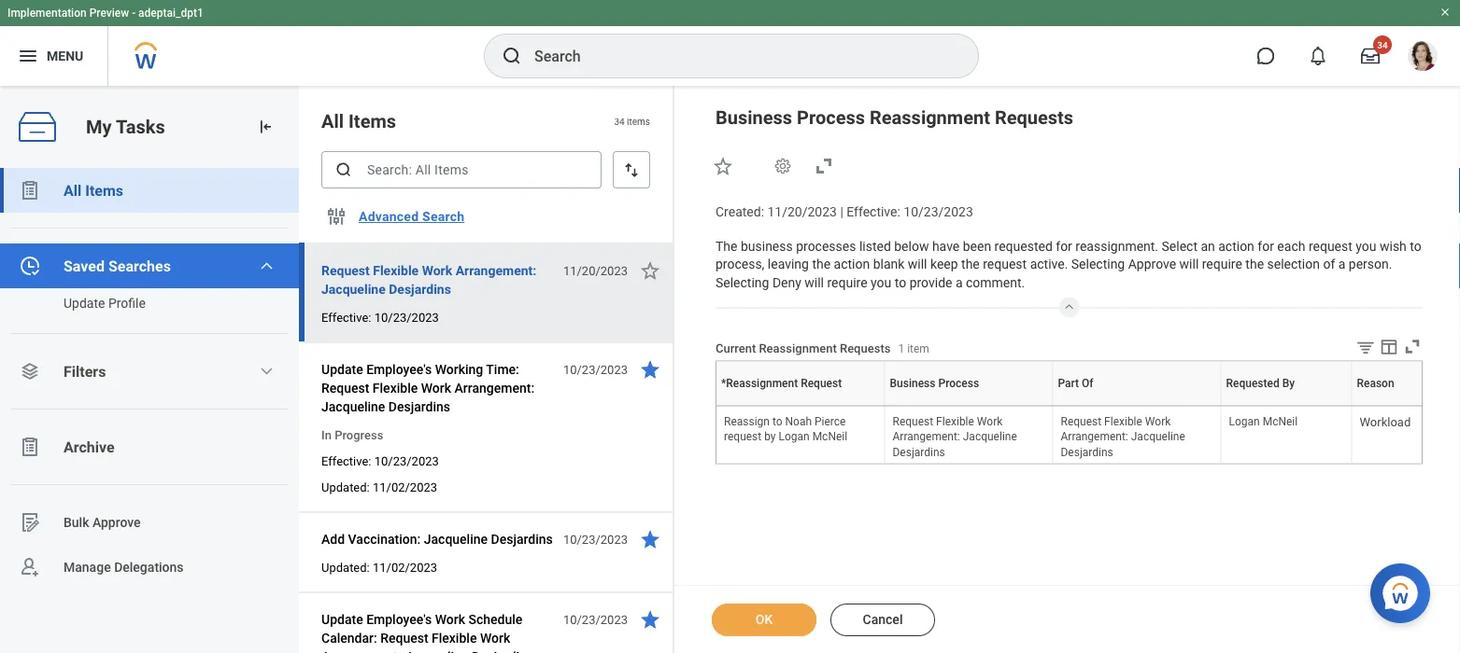 Task type: describe. For each thing, give the bounding box(es) containing it.
delegations
[[114, 560, 184, 576]]

update for update profile
[[64, 296, 105, 311]]

1 horizontal spatial requested
[[1283, 406, 1288, 407]]

arrangement: down reassignment request business process part of requested by reason
[[1061, 430, 1128, 443]]

1 for from the left
[[1056, 238, 1072, 254]]

2 horizontal spatial request flexible work arrangement: jacqueline desjardins
[[1061, 415, 1185, 458]]

0 horizontal spatial fullscreen image
[[813, 155, 835, 178]]

by
[[764, 430, 776, 443]]

row element containing *
[[717, 362, 1460, 406]]

current reassignment requests 1 item
[[716, 342, 929, 356]]

sort image
[[622, 161, 641, 179]]

ok
[[756, 613, 773, 628]]

flexible inside "button"
[[373, 263, 419, 278]]

part of button
[[1135, 406, 1139, 407]]

flexible inside update employee's working time: request flexible work arrangement: jacqueline desjardins
[[373, 381, 418, 396]]

manage delegations link
[[0, 546, 299, 590]]

0 vertical spatial effective:
[[847, 205, 900, 220]]

provide
[[910, 275, 952, 290]]

1 vertical spatial requests
[[840, 342, 891, 356]]

created:
[[716, 205, 764, 220]]

0 vertical spatial reason
[[1357, 377, 1394, 391]]

menu banner
[[0, 0, 1460, 86]]

0 vertical spatial star image
[[712, 155, 734, 178]]

reassignment.
[[1076, 238, 1158, 254]]

update employee's work schedule calendar: request flexible work arrangement: jacqueline desjardins
[[321, 612, 534, 654]]

searches
[[108, 257, 171, 275]]

desjardins down reassignment request business process part of requested by reason
[[1061, 445, 1113, 458]]

selection
[[1267, 257, 1320, 272]]

add
[[321, 532, 345, 547]]

reassignment request business process part of requested by reason
[[795, 406, 1400, 407]]

business for business process
[[890, 377, 936, 391]]

1 horizontal spatial requests
[[995, 107, 1074, 128]]

2 the from the left
[[961, 257, 980, 272]]

cancel
[[863, 613, 903, 628]]

archive button
[[0, 425, 299, 470]]

filters button
[[0, 349, 299, 394]]

saved
[[64, 257, 105, 275]]

1 vertical spatial a
[[956, 275, 963, 290]]

34 items
[[614, 116, 650, 127]]

0 vertical spatial selecting
[[1071, 257, 1125, 272]]

1 vertical spatial reason
[[1397, 406, 1400, 407]]

2 11/02/2023 from the top
[[373, 561, 437, 575]]

1 vertical spatial of
[[1137, 406, 1138, 407]]

wish
[[1380, 238, 1407, 254]]

1 updated: 11/02/2023 from the top
[[321, 481, 437, 495]]

request up reassignment request button
[[801, 377, 842, 391]]

update profile button
[[0, 289, 280, 319]]

arrangement: down business process
[[893, 430, 960, 443]]

person.
[[1349, 257, 1392, 272]]

all items inside 'item list' element
[[321, 110, 396, 132]]

2 horizontal spatial to
[[1410, 238, 1422, 254]]

search image
[[334, 161, 353, 179]]

1 horizontal spatial request flexible work arrangement: jacqueline desjardins
[[893, 415, 1017, 458]]

reassign
[[724, 415, 770, 428]]

item
[[907, 343, 929, 356]]

0 vertical spatial request
[[1309, 238, 1353, 254]]

requested inside row element
[[1226, 377, 1280, 391]]

update employee's work schedule calendar: request flexible work arrangement: jacqueline desjardins button
[[321, 609, 553, 654]]

bulk approve
[[64, 515, 141, 531]]

0 vertical spatial 11/20/2023
[[767, 205, 837, 220]]

all inside button
[[64, 182, 82, 199]]

work down business process
[[977, 415, 1003, 428]]

manage
[[64, 560, 111, 576]]

1 request flexible work arrangement: jacqueline desjardins element from the left
[[893, 412, 1017, 458]]

star image for in progress
[[639, 359, 661, 381]]

inbox large image
[[1361, 47, 1380, 65]]

ok button
[[712, 604, 817, 637]]

reassignment request button
[[795, 406, 806, 407]]

rename image
[[19, 512, 41, 534]]

requested by button
[[1283, 406, 1290, 407]]

search
[[422, 209, 465, 224]]

1 vertical spatial by
[[1288, 406, 1289, 407]]

1 horizontal spatial fullscreen image
[[1402, 337, 1423, 357]]

star image for arrangement:
[[639, 260, 661, 282]]

update profile
[[64, 296, 146, 311]]

request flexible work arrangement: jacqueline desjardins inside request flexible work arrangement: jacqueline desjardins "button"
[[321, 263, 536, 297]]

requested by
[[1226, 377, 1295, 391]]

request up noah
[[801, 406, 805, 407]]

listed
[[859, 238, 891, 254]]

arrangement: inside update employee's work schedule calendar: request flexible work arrangement: jacqueline desjardins
[[321, 650, 401, 654]]

1 horizontal spatial you
[[1356, 238, 1377, 254]]

* reassignment request
[[721, 377, 842, 391]]

employee's for flexible
[[366, 362, 432, 377]]

jacqueline inside update employee's working time: request flexible work arrangement: jacqueline desjardins
[[321, 399, 385, 415]]

2 vertical spatial process
[[969, 406, 972, 407]]

working
[[435, 362, 483, 377]]

in
[[321, 428, 332, 442]]

menu
[[47, 48, 83, 64]]

logan mcneil
[[1229, 415, 1298, 428]]

archive
[[64, 439, 115, 456]]

progress
[[335, 428, 383, 442]]

advanced
[[359, 209, 419, 224]]

item list element
[[299, 86, 675, 654]]

arrangement: inside request flexible work arrangement: jacqueline desjardins "button"
[[456, 263, 536, 278]]

1 vertical spatial part
[[1135, 406, 1137, 407]]

current
[[716, 342, 756, 356]]

schedule
[[468, 612, 523, 628]]

flexible down part of 'button'
[[1104, 415, 1142, 428]]

work left "schedule"
[[435, 612, 465, 628]]

work down "schedule"
[[480, 631, 510, 646]]

workload
[[1360, 415, 1411, 429]]

request inside "button"
[[321, 263, 370, 278]]

star image for 10/23/2023
[[639, 609, 661, 632]]

implementation
[[7, 7, 87, 20]]

work inside update employee's working time: request flexible work arrangement: jacqueline desjardins
[[421, 381, 451, 396]]

tasks
[[116, 116, 165, 138]]

manage delegations
[[64, 560, 184, 576]]

1 horizontal spatial will
[[908, 257, 927, 272]]

the
[[716, 238, 738, 254]]

implementation preview -   adeptai_dpt1
[[7, 7, 204, 20]]

1 vertical spatial to
[[895, 275, 906, 290]]

of
[[1323, 257, 1335, 272]]

1 vertical spatial selecting
[[716, 275, 769, 290]]

the business processes listed below have been requested for reassignment. select an action for each request you wish to process, leaving the action blank will keep the request active. selecting approve will require the selection of a person. selecting deny will require you to provide a comment.
[[716, 238, 1425, 290]]

perspective image
[[19, 361, 41, 383]]

in progress
[[321, 428, 383, 442]]

2 updated: from the top
[[321, 561, 370, 575]]

1 horizontal spatial a
[[1339, 257, 1346, 272]]

2 vertical spatial effective:
[[321, 455, 371, 469]]

close environment banner image
[[1440, 7, 1451, 18]]

items
[[627, 116, 650, 127]]

time:
[[486, 362, 519, 377]]

created: 11/20/2023 | effective: 10/23/2023
[[716, 205, 973, 220]]

select
[[1162, 238, 1198, 254]]

1 vertical spatial effective:
[[321, 311, 371, 325]]

star image for desjardins
[[639, 529, 661, 551]]

profile logan mcneil image
[[1408, 41, 1438, 75]]

34 button
[[1350, 36, 1392, 77]]

34 for 34 items
[[614, 116, 625, 127]]

add vaccination: jacqueline desjardins button
[[321, 529, 553, 551]]

work inside "button"
[[422, 263, 452, 278]]

reason button
[[1397, 406, 1401, 407]]

-
[[132, 7, 136, 20]]

mcneil inside reassign to noah pierce request by logan mcneil
[[812, 430, 847, 443]]

keep
[[930, 257, 958, 272]]

active.
[[1030, 257, 1068, 272]]

1 horizontal spatial request
[[983, 257, 1027, 272]]

desjardins down business process
[[893, 445, 945, 458]]

processes
[[796, 238, 856, 254]]

part of
[[1058, 377, 1094, 391]]

2 horizontal spatial business
[[965, 406, 968, 407]]

1 horizontal spatial require
[[1202, 257, 1242, 272]]

chevron up image
[[1058, 298, 1080, 313]]

requested
[[995, 238, 1053, 254]]

menu button
[[0, 26, 108, 86]]

each
[[1277, 238, 1306, 254]]

update employee's working time: request flexible work arrangement: jacqueline desjardins button
[[321, 359, 553, 419]]

process,
[[716, 257, 765, 272]]

Search: All Items text field
[[321, 151, 602, 189]]

34 for 34
[[1377, 39, 1388, 50]]

chevron down image for saved searches
[[259, 259, 274, 274]]



Task type: locate. For each thing, give the bounding box(es) containing it.
1 horizontal spatial action
[[1218, 238, 1255, 254]]

34 inside 'item list' element
[[614, 116, 625, 127]]

1 vertical spatial 11/20/2023
[[563, 264, 628, 278]]

1 vertical spatial process
[[938, 377, 979, 391]]

all up saved
[[64, 182, 82, 199]]

the down processes
[[812, 257, 831, 272]]

request flexible work arrangement: jacqueline desjardins element
[[893, 412, 1017, 458], [1061, 412, 1185, 458]]

2 star image from the top
[[639, 609, 661, 632]]

process for business process reassignment requests
[[797, 107, 865, 128]]

update for update employee's working time: request flexible work arrangement: jacqueline desjardins
[[321, 362, 363, 377]]

1 vertical spatial all
[[64, 182, 82, 199]]

0 vertical spatial update
[[64, 296, 105, 311]]

by inside row element
[[1282, 377, 1295, 391]]

11/20/2023 inside 'item list' element
[[563, 264, 628, 278]]

bulk approve link
[[0, 501, 299, 546]]

all
[[321, 110, 344, 132], [64, 182, 82, 199]]

request down the configure 'icon'
[[321, 263, 370, 278]]

gear image
[[774, 157, 792, 176]]

process
[[797, 107, 865, 128], [938, 377, 979, 391], [969, 406, 972, 407]]

1 vertical spatial row element
[[717, 408, 1460, 464]]

0 vertical spatial action
[[1218, 238, 1255, 254]]

1 horizontal spatial part
[[1135, 406, 1137, 407]]

add vaccination: jacqueline desjardins
[[321, 532, 553, 547]]

star image
[[712, 155, 734, 178], [639, 260, 661, 282], [639, 529, 661, 551]]

1 the from the left
[[812, 257, 831, 272]]

1 star image from the top
[[639, 359, 661, 381]]

by up logan mcneil element
[[1288, 406, 1289, 407]]

clipboard image for archive
[[19, 436, 41, 459]]

1 vertical spatial action
[[834, 257, 870, 272]]

request down reassignment request business process part of requested by reason
[[1061, 415, 1102, 428]]

all items down my
[[64, 182, 123, 199]]

business process reassignment requests
[[716, 107, 1074, 128]]

0 horizontal spatial 11/20/2023
[[563, 264, 628, 278]]

to up by
[[772, 415, 782, 428]]

you up "person."
[[1356, 238, 1377, 254]]

employee's
[[366, 362, 432, 377], [366, 612, 432, 628]]

1 horizontal spatial reason
[[1397, 406, 1400, 407]]

2 request flexible work arrangement: jacqueline desjardins element from the left
[[1061, 412, 1185, 458]]

1
[[898, 343, 905, 356]]

0 horizontal spatial part
[[1058, 377, 1079, 391]]

mcneil
[[1263, 415, 1298, 428], [812, 430, 847, 443]]

11/02/2023 up vaccination:
[[373, 481, 437, 495]]

1 horizontal spatial 34
[[1377, 39, 1388, 50]]

reassign to noah pierce request by logan mcneil
[[724, 415, 847, 443]]

request flexible work arrangement: jacqueline desjardins element down business process button
[[893, 412, 1017, 458]]

1 vertical spatial clipboard image
[[19, 436, 41, 459]]

update for update employee's work schedule calendar: request flexible work arrangement: jacqueline desjardins
[[321, 612, 363, 628]]

1 horizontal spatial business
[[890, 377, 936, 391]]

34
[[1377, 39, 1388, 50], [614, 116, 625, 127]]

deny
[[772, 275, 801, 290]]

row element down reassignment request business process part of requested by reason
[[717, 408, 1460, 464]]

saved searches button
[[0, 244, 299, 289]]

1 vertical spatial 34
[[614, 116, 625, 127]]

business up gear icon on the top of page
[[716, 107, 792, 128]]

2 horizontal spatial request
[[1309, 238, 1353, 254]]

1 vertical spatial all items
[[64, 182, 123, 199]]

will down select
[[1180, 257, 1199, 272]]

jacqueline down business process button
[[963, 430, 1017, 443]]

been
[[963, 238, 991, 254]]

user plus image
[[19, 557, 41, 579]]

approve right bulk
[[92, 515, 141, 531]]

jacqueline right vaccination:
[[424, 532, 488, 547]]

my tasks element
[[0, 86, 299, 654]]

request inside reassign to noah pierce request by logan mcneil
[[724, 430, 762, 443]]

selecting down reassignment.
[[1071, 257, 1125, 272]]

adeptai_dpt1
[[138, 7, 204, 20]]

reason down select to filter grid data "icon"
[[1357, 377, 1394, 391]]

will right deny
[[805, 275, 824, 290]]

cancel button
[[831, 604, 935, 637]]

list
[[0, 168, 299, 590]]

1 effective: 10/23/2023 from the top
[[321, 311, 439, 325]]

process inside row element
[[938, 377, 979, 391]]

fullscreen image right gear icon on the top of page
[[813, 155, 835, 178]]

0 horizontal spatial action
[[834, 257, 870, 272]]

0 vertical spatial by
[[1282, 377, 1295, 391]]

1 vertical spatial updated:
[[321, 561, 370, 575]]

updated: down in progress
[[321, 481, 370, 495]]

approve inside the business processes listed below have been requested for reassignment. select an action for each request you wish to process, leaving the action blank will keep the request active. selecting approve will require the selection of a person. selecting deny will require you to provide a comment.
[[1128, 257, 1176, 272]]

1 vertical spatial mcneil
[[812, 430, 847, 443]]

select to filter grid data image
[[1356, 338, 1376, 357]]

to right wish
[[1410, 238, 1422, 254]]

flexible down advanced
[[373, 263, 419, 278]]

0 vertical spatial chevron down image
[[259, 259, 274, 274]]

selecting
[[1071, 257, 1125, 272], [716, 275, 769, 290]]

work down reassignment request business process part of requested by reason
[[1145, 415, 1171, 428]]

0 horizontal spatial all items
[[64, 182, 123, 199]]

11/20/2023
[[767, 205, 837, 220], [563, 264, 628, 278]]

update
[[64, 296, 105, 311], [321, 362, 363, 377], [321, 612, 363, 628]]

0 horizontal spatial mcneil
[[812, 430, 847, 443]]

action down listed
[[834, 257, 870, 272]]

34 left items
[[614, 116, 625, 127]]

0 horizontal spatial require
[[827, 275, 868, 290]]

employee's left the working
[[366, 362, 432, 377]]

all up search icon
[[321, 110, 344, 132]]

approve
[[1128, 257, 1176, 272], [92, 515, 141, 531]]

|
[[840, 205, 843, 220]]

preview
[[89, 7, 129, 20]]

0 horizontal spatial request
[[724, 430, 762, 443]]

row element up reassignment request business process part of requested by reason
[[717, 362, 1460, 406]]

items up search icon
[[349, 110, 396, 132]]

you down blank
[[871, 275, 892, 290]]

0 horizontal spatial request flexible work arrangement: jacqueline desjardins element
[[893, 412, 1017, 458]]

1 chevron down image from the top
[[259, 259, 274, 274]]

jacqueline down "schedule"
[[405, 650, 468, 654]]

request down reassign
[[724, 430, 762, 443]]

desjardins down advanced search
[[389, 282, 451, 297]]

for up active.
[[1056, 238, 1072, 254]]

1 horizontal spatial to
[[895, 275, 906, 290]]

1 horizontal spatial request flexible work arrangement: jacqueline desjardins element
[[1061, 412, 1185, 458]]

by up requested by button at right
[[1282, 377, 1295, 391]]

2 vertical spatial request
[[724, 430, 762, 443]]

logan down requested by
[[1229, 415, 1260, 428]]

you
[[1356, 238, 1377, 254], [871, 275, 892, 290]]

a down keep
[[956, 275, 963, 290]]

desjardins
[[389, 282, 451, 297], [388, 399, 450, 415], [893, 445, 945, 458], [1061, 445, 1113, 458], [491, 532, 553, 547], [472, 650, 534, 654]]

1 horizontal spatial approve
[[1128, 257, 1176, 272]]

request up of
[[1309, 238, 1353, 254]]

clipboard image
[[19, 179, 41, 202], [19, 436, 41, 459]]

selecting down process,
[[716, 275, 769, 290]]

1 clipboard image from the top
[[19, 179, 41, 202]]

effective:
[[847, 205, 900, 220], [321, 311, 371, 325], [321, 455, 371, 469]]

row element
[[717, 362, 1460, 406], [717, 408, 1460, 464]]

flexible up progress
[[373, 381, 418, 396]]

Search Workday  search field
[[534, 36, 940, 77]]

employee's inside update employee's working time: request flexible work arrangement: jacqueline desjardins
[[366, 362, 432, 377]]

34 inside button
[[1377, 39, 1388, 50]]

jacqueline down the configure 'icon'
[[321, 282, 386, 297]]

chevron down image
[[259, 259, 274, 274], [259, 364, 274, 379]]

to inside reassign to noah pierce request by logan mcneil
[[772, 415, 782, 428]]

1 vertical spatial chevron down image
[[259, 364, 274, 379]]

transformation import image
[[256, 118, 275, 136]]

jacqueline up in progress
[[321, 399, 385, 415]]

0 horizontal spatial requests
[[840, 342, 891, 356]]

will down below
[[908, 257, 927, 272]]

11/02/2023
[[373, 481, 437, 495], [373, 561, 437, 575]]

my
[[86, 116, 112, 138]]

search image
[[501, 45, 523, 67]]

employee's for request
[[366, 612, 432, 628]]

desjardins inside update employee's working time: request flexible work arrangement: jacqueline desjardins
[[388, 399, 450, 415]]

0 vertical spatial of
[[1082, 377, 1094, 391]]

update up in progress
[[321, 362, 363, 377]]

2 clipboard image from the top
[[19, 436, 41, 459]]

arrangement: down time:
[[455, 381, 534, 396]]

profile
[[108, 296, 146, 311]]

clipboard image inside the archive button
[[19, 436, 41, 459]]

request right calendar:
[[380, 631, 428, 646]]

logan down noah
[[779, 430, 810, 443]]

requests
[[995, 107, 1074, 128], [840, 342, 891, 356]]

1 employee's from the top
[[366, 362, 432, 377]]

updated: 11/02/2023 down vaccination:
[[321, 561, 437, 575]]

requested
[[1226, 377, 1280, 391], [1283, 406, 1288, 407]]

2 chevron down image from the top
[[259, 364, 274, 379]]

items
[[349, 110, 396, 132], [85, 182, 123, 199]]

clipboard image inside all items button
[[19, 179, 41, 202]]

reassignment
[[870, 107, 990, 128], [759, 342, 837, 356], [726, 377, 798, 391], [795, 406, 801, 407]]

arrangement: inside update employee's working time: request flexible work arrangement: jacqueline desjardins
[[455, 381, 534, 396]]

1 horizontal spatial logan
[[1229, 415, 1260, 428]]

1 vertical spatial star image
[[639, 260, 661, 282]]

0 vertical spatial to
[[1410, 238, 1422, 254]]

business down item
[[890, 377, 936, 391]]

saved searches
[[64, 257, 171, 275]]

2 horizontal spatial will
[[1180, 257, 1199, 272]]

work down search
[[422, 263, 452, 278]]

all items up search icon
[[321, 110, 396, 132]]

all inside 'item list' element
[[321, 110, 344, 132]]

employee's inside update employee's work schedule calendar: request flexible work arrangement: jacqueline desjardins
[[366, 612, 432, 628]]

0 vertical spatial 34
[[1377, 39, 1388, 50]]

toolbar
[[1342, 337, 1423, 361]]

advanced search
[[359, 209, 465, 224]]

clipboard image up clock check icon
[[19, 179, 41, 202]]

2 row element from the top
[[717, 408, 1460, 464]]

0 horizontal spatial business
[[716, 107, 792, 128]]

1 horizontal spatial mcneil
[[1263, 415, 1298, 428]]

work down the working
[[421, 381, 451, 396]]

leaving
[[768, 257, 809, 272]]

filters
[[64, 363, 106, 381]]

0 vertical spatial part
[[1058, 377, 1079, 391]]

advanced search button
[[351, 198, 472, 235]]

update inside update employee's work schedule calendar: request flexible work arrangement: jacqueline desjardins
[[321, 612, 363, 628]]

request flexible work arrangement: jacqueline desjardins element down part of 'button'
[[1061, 412, 1185, 458]]

pierce
[[815, 415, 846, 428]]

business for business process reassignment requests
[[716, 107, 792, 128]]

update inside list
[[64, 296, 105, 311]]

0 vertical spatial requested
[[1226, 377, 1280, 391]]

2 horizontal spatial the
[[1246, 257, 1264, 272]]

request up in progress
[[321, 381, 369, 396]]

logan mcneil element
[[1229, 412, 1298, 428]]

0 vertical spatial you
[[1356, 238, 1377, 254]]

action right an
[[1218, 238, 1255, 254]]

work
[[422, 263, 452, 278], [421, 381, 451, 396], [977, 415, 1003, 428], [1145, 415, 1171, 428], [435, 612, 465, 628], [480, 631, 510, 646]]

require
[[1202, 257, 1242, 272], [827, 275, 868, 290]]

a right of
[[1339, 257, 1346, 272]]

0 vertical spatial mcneil
[[1263, 415, 1298, 428]]

2 updated: 11/02/2023 from the top
[[321, 561, 437, 575]]

require down processes
[[827, 275, 868, 290]]

employee's up calendar:
[[366, 612, 432, 628]]

0 horizontal spatial 34
[[614, 116, 625, 127]]

34 left 'profile logan mcneil' icon
[[1377, 39, 1388, 50]]

clock check image
[[19, 255, 41, 277]]

an
[[1201, 238, 1215, 254]]

noah
[[785, 415, 812, 428]]

1 11/02/2023 from the top
[[373, 481, 437, 495]]

fullscreen image
[[813, 155, 835, 178], [1402, 337, 1423, 357]]

justify image
[[17, 45, 39, 67]]

chevron down image inside saved searches dropdown button
[[259, 259, 274, 274]]

0 vertical spatial logan
[[1229, 415, 1260, 428]]

clipboard image left archive
[[19, 436, 41, 459]]

flexible down business process button
[[936, 415, 974, 428]]

0 horizontal spatial will
[[805, 275, 824, 290]]

the left selection on the right of the page
[[1246, 257, 1264, 272]]

0 horizontal spatial selecting
[[716, 275, 769, 290]]

0 vertical spatial items
[[349, 110, 396, 132]]

business
[[716, 107, 792, 128], [890, 377, 936, 391], [965, 406, 968, 407]]

1 vertical spatial star image
[[639, 609, 661, 632]]

arrangement: down search
[[456, 263, 536, 278]]

0 horizontal spatial request flexible work arrangement: jacqueline desjardins
[[321, 263, 536, 297]]

notifications large image
[[1309, 47, 1328, 65]]

by
[[1282, 377, 1295, 391], [1288, 406, 1289, 407]]

0 vertical spatial fullscreen image
[[813, 155, 835, 178]]

0 vertical spatial a
[[1339, 257, 1346, 272]]

update employee's working time: request flexible work arrangement: jacqueline desjardins
[[321, 362, 534, 415]]

updated: 11/02/2023 up vaccination:
[[321, 481, 437, 495]]

updated: down add
[[321, 561, 370, 575]]

effective: 10/23/2023 down progress
[[321, 455, 439, 469]]

vaccination:
[[348, 532, 421, 547]]

business inside row element
[[890, 377, 936, 391]]

configure image
[[325, 206, 348, 228]]

desjardins inside "button"
[[389, 282, 451, 297]]

arrangement: down calendar:
[[321, 650, 401, 654]]

11/02/2023 down vaccination:
[[373, 561, 437, 575]]

0 horizontal spatial reason
[[1357, 377, 1394, 391]]

effective: 10/23/2023 down request flexible work arrangement: jacqueline desjardins "button"
[[321, 311, 439, 325]]

1 vertical spatial you
[[871, 275, 892, 290]]

*
[[721, 377, 726, 391]]

reason up the workload
[[1397, 406, 1400, 407]]

request flexible work arrangement: jacqueline desjardins down part of 'button'
[[1061, 415, 1185, 458]]

1 horizontal spatial all
[[321, 110, 344, 132]]

1 horizontal spatial the
[[961, 257, 980, 272]]

business process
[[890, 377, 979, 391]]

flexible
[[373, 263, 419, 278], [373, 381, 418, 396], [936, 415, 974, 428], [1104, 415, 1142, 428], [432, 631, 477, 646]]

will
[[908, 257, 927, 272], [1180, 257, 1199, 272], [805, 275, 824, 290]]

approve inside list
[[92, 515, 141, 531]]

clipboard image for all items
[[19, 179, 41, 202]]

flexible inside update employee's work schedule calendar: request flexible work arrangement: jacqueline desjardins
[[432, 631, 477, 646]]

1 horizontal spatial of
[[1137, 406, 1138, 407]]

effective: 10/23/2023
[[321, 311, 439, 325], [321, 455, 439, 469]]

flexible down "schedule"
[[432, 631, 477, 646]]

reassign to noah pierce request by logan mcneil element
[[724, 412, 847, 443]]

blank
[[873, 257, 905, 272]]

1 row element from the top
[[717, 362, 1460, 406]]

mcneil down requested by button at right
[[1263, 415, 1298, 428]]

request flexible work arrangement: jacqueline desjardins button
[[321, 260, 553, 301]]

1 vertical spatial request
[[983, 257, 1027, 272]]

request inside update employee's work schedule calendar: request flexible work arrangement: jacqueline desjardins
[[380, 631, 428, 646]]

business
[[741, 238, 793, 254]]

jacqueline
[[321, 282, 386, 297], [321, 399, 385, 415], [963, 430, 1017, 443], [1131, 430, 1185, 443], [424, 532, 488, 547], [405, 650, 468, 654]]

1 horizontal spatial for
[[1258, 238, 1274, 254]]

logan inside reassign to noah pierce request by logan mcneil
[[779, 430, 810, 443]]

chevron down image for filters
[[259, 364, 274, 379]]

2 effective: 10/23/2023 from the top
[[321, 455, 439, 469]]

desjardins up "schedule"
[[491, 532, 553, 547]]

business process button
[[965, 406, 973, 407]]

2 employee's from the top
[[366, 612, 432, 628]]

star image
[[639, 359, 661, 381], [639, 609, 661, 632]]

process for business process
[[938, 377, 979, 391]]

update up calendar:
[[321, 612, 363, 628]]

3 the from the left
[[1246, 257, 1264, 272]]

desjardins down "schedule"
[[472, 650, 534, 654]]

for left each
[[1258, 238, 1274, 254]]

request flexible work arrangement: jacqueline desjardins down business process button
[[893, 415, 1017, 458]]

0 horizontal spatial of
[[1082, 377, 1094, 391]]

fullscreen image right click to view/edit grid preferences icon
[[1402, 337, 1423, 357]]

request flexible work arrangement: jacqueline desjardins down search
[[321, 263, 536, 297]]

0 vertical spatial updated:
[[321, 481, 370, 495]]

request inside update employee's working time: request flexible work arrangement: jacqueline desjardins
[[321, 381, 369, 396]]

items inside 'item list' element
[[349, 110, 396, 132]]

items inside button
[[85, 182, 123, 199]]

the
[[812, 257, 831, 272], [961, 257, 980, 272], [1246, 257, 1264, 272]]

all items button
[[0, 168, 299, 213]]

row element containing workload
[[717, 408, 1460, 464]]

items down my
[[85, 182, 123, 199]]

comment.
[[966, 275, 1025, 290]]

0 horizontal spatial approve
[[92, 515, 141, 531]]

2 for from the left
[[1258, 238, 1274, 254]]

1 updated: from the top
[[321, 481, 370, 495]]

calendar:
[[321, 631, 377, 646]]

1 horizontal spatial all items
[[321, 110, 396, 132]]

0 vertical spatial process
[[797, 107, 865, 128]]

jacqueline inside update employee's work schedule calendar: request flexible work arrangement: jacqueline desjardins
[[405, 650, 468, 654]]

request up comment.
[[983, 257, 1027, 272]]

click to view/edit grid preferences image
[[1379, 337, 1399, 357]]

update inside update employee's working time: request flexible work arrangement: jacqueline desjardins
[[321, 362, 363, 377]]

to down blank
[[895, 275, 906, 290]]

all items inside button
[[64, 182, 123, 199]]

0 vertical spatial star image
[[639, 359, 661, 381]]

jacqueline down part of 'button'
[[1131, 430, 1185, 443]]

require down an
[[1202, 257, 1242, 272]]

1 vertical spatial require
[[827, 275, 868, 290]]

of inside row element
[[1082, 377, 1094, 391]]

0 horizontal spatial for
[[1056, 238, 1072, 254]]

updated: 11/02/2023
[[321, 481, 437, 495], [321, 561, 437, 575]]

bulk
[[64, 515, 89, 531]]

0 horizontal spatial a
[[956, 275, 963, 290]]

2 vertical spatial to
[[772, 415, 782, 428]]

mcneil down pierce
[[812, 430, 847, 443]]

list containing all items
[[0, 168, 299, 590]]

0 horizontal spatial the
[[812, 257, 831, 272]]

2 vertical spatial star image
[[639, 529, 661, 551]]

request down business process
[[893, 415, 933, 428]]

0 vertical spatial requests
[[995, 107, 1074, 128]]

1 vertical spatial fullscreen image
[[1402, 337, 1423, 357]]

jacqueline inside "button"
[[321, 282, 386, 297]]

desjardins inside update employee's work schedule calendar: request flexible work arrangement: jacqueline desjardins
[[472, 650, 534, 654]]

0 vertical spatial 11/02/2023
[[373, 481, 437, 495]]

desjardins down the working
[[388, 399, 450, 415]]

approve down select
[[1128, 257, 1176, 272]]

for
[[1056, 238, 1072, 254], [1258, 238, 1274, 254]]

0 vertical spatial business
[[716, 107, 792, 128]]

0 vertical spatial require
[[1202, 257, 1242, 272]]



Task type: vqa. For each thing, say whether or not it's contained in the screenshot.
Current Reassignment Requests 1 item
yes



